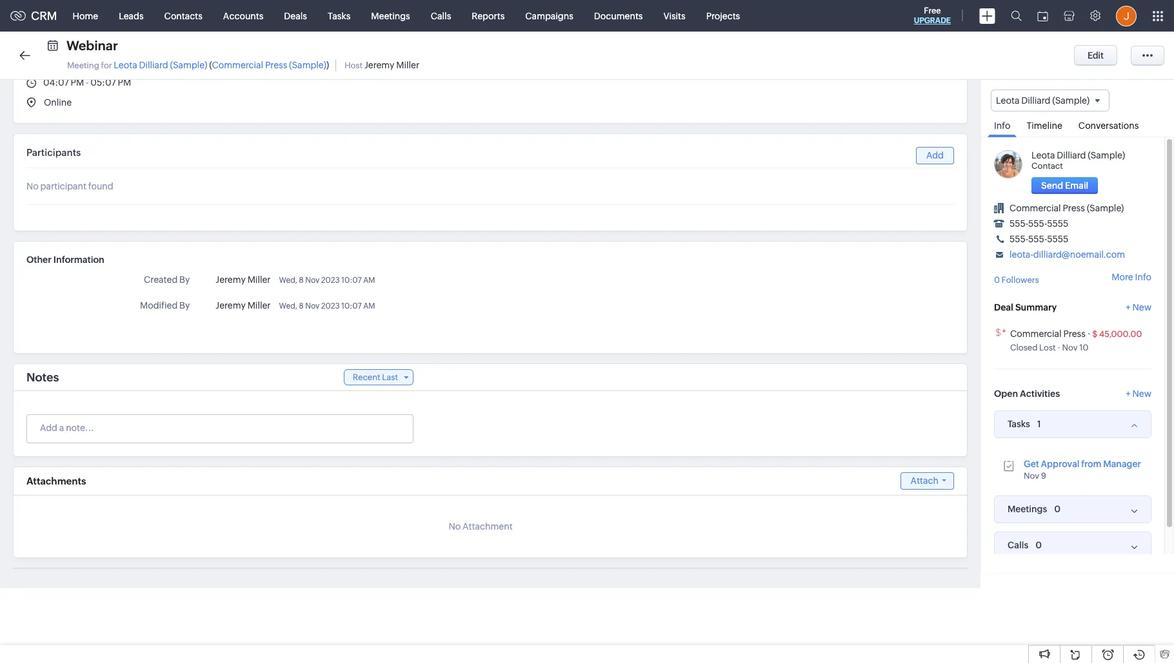 Task type: locate. For each thing, give the bounding box(es) containing it.
dilliard up timeline 'link' at the top right of the page
[[1021, 95, 1051, 106]]

leota-dilliard@noemail.com
[[1010, 250, 1125, 260]]

meeting
[[67, 61, 99, 70]]

get approval from manager nov 9
[[1024, 459, 1141, 481]]

profile image
[[1116, 5, 1137, 26]]

new
[[1133, 302, 1152, 313], [1133, 389, 1152, 399]]

dilliard
[[139, 60, 168, 70], [1021, 95, 1051, 106], [1057, 150, 1086, 161]]

0 vertical spatial jeremy miller
[[216, 275, 271, 285]]

webinar
[[66, 38, 118, 53]]

activities
[[1020, 389, 1060, 399]]

0 vertical spatial wed,
[[279, 276, 297, 285]]

1 vertical spatial tasks
[[1008, 419, 1030, 430]]

get
[[1024, 459, 1039, 470]]

created by
[[144, 275, 190, 285]]

1 vertical spatial miller
[[248, 275, 271, 285]]

(sample) for leota dilliard (sample) contact
[[1088, 150, 1125, 161]]

0 vertical spatial + new
[[1126, 302, 1152, 313]]

tasks link
[[317, 0, 361, 31]]

online
[[44, 97, 72, 108]]

0 for calls
[[1036, 540, 1042, 551]]

leads
[[119, 11, 144, 21]]

1 horizontal spatial 0
[[1036, 540, 1042, 551]]

modified
[[140, 301, 178, 311]]

info right more
[[1135, 273, 1152, 283]]

meeting for leota dilliard (sample) ( commercial press (sample) )
[[67, 60, 329, 70]]

0 vertical spatial 0
[[994, 276, 1000, 285]]

2 10:07 from the top
[[341, 302, 362, 311]]

0 vertical spatial jeremy
[[364, 60, 394, 70]]

created
[[144, 275, 178, 285]]

1 new from the top
[[1133, 302, 1152, 313]]

1 8 from the top
[[299, 276, 304, 285]]

2 wed, 8 nov 2023 10:07 am from the top
[[279, 302, 375, 311]]

1 vertical spatial leota
[[996, 95, 1020, 106]]

reports
[[472, 11, 505, 21]]

0 vertical spatial meetings
[[371, 11, 410, 21]]

recent
[[353, 373, 380, 383]]

1 vertical spatial commercial
[[1010, 203, 1061, 214]]

2 horizontal spatial 0
[[1054, 504, 1061, 515]]

1 jeremy miller from the top
[[216, 275, 271, 285]]

0 vertical spatial no
[[26, 181, 39, 192]]

0 vertical spatial wed, 8 nov 2023 10:07 am
[[279, 276, 375, 285]]

by
[[179, 275, 190, 285], [179, 301, 190, 311]]

miller
[[396, 60, 419, 70], [248, 275, 271, 285], [248, 301, 271, 311]]

1 + from the top
[[1126, 302, 1131, 313]]

commercial down contact
[[1010, 203, 1061, 214]]

1 2023 from the top
[[321, 276, 340, 285]]

no left attachment
[[449, 522, 461, 532]]

wed, 8 nov 2023 10:07 am for created by
[[279, 276, 375, 285]]

leota up contact
[[1032, 150, 1055, 161]]

calls
[[431, 11, 451, 21], [1008, 541, 1029, 551]]

leota dilliard (sample)
[[996, 95, 1090, 106]]

summary
[[1015, 302, 1057, 313]]

1 555-555-5555 from the top
[[1010, 219, 1069, 229]]

2 horizontal spatial leota
[[1032, 150, 1055, 161]]

dilliard inside leota dilliard (sample) field
[[1021, 95, 1051, 106]]

1 vertical spatial meetings
[[1008, 505, 1047, 515]]

1 horizontal spatial tasks
[[1008, 419, 1030, 430]]

crm link
[[10, 9, 57, 23]]

nov
[[305, 276, 320, 285], [305, 302, 320, 311], [1062, 343, 1078, 353], [1024, 471, 1039, 481]]

2 by from the top
[[179, 301, 190, 311]]

0 vertical spatial 10:07
[[341, 276, 362, 285]]

1 vertical spatial ·
[[1058, 343, 1061, 353]]

campaigns
[[525, 11, 573, 21]]

leota inside field
[[996, 95, 1020, 106]]

commercial up lost
[[1010, 329, 1062, 339]]

dilliard right for
[[139, 60, 168, 70]]

1 10:07 from the top
[[341, 276, 362, 285]]

0 vertical spatial 2023
[[321, 276, 340, 285]]

(sample) left host
[[289, 60, 326, 70]]

leota right for
[[114, 60, 137, 70]]

(sample) inside field
[[1053, 95, 1090, 106]]

press inside commercial press · $ 45,000.00 closed lost · nov 10
[[1064, 329, 1086, 339]]

by right modified
[[179, 301, 190, 311]]

visits
[[664, 11, 686, 21]]

10
[[1080, 343, 1089, 353]]

for
[[101, 61, 112, 70]]

1 vertical spatial jeremy miller
[[216, 301, 271, 311]]

press left )
[[265, 60, 287, 70]]

nov inside the get approval from manager nov 9
[[1024, 471, 1039, 481]]

0 horizontal spatial leota
[[114, 60, 137, 70]]

1 wed, from the top
[[279, 276, 297, 285]]

2 vertical spatial 0
[[1036, 540, 1042, 551]]

no left participant
[[26, 181, 39, 192]]

pm left -
[[71, 77, 84, 88]]

commercial down accounts
[[212, 60, 263, 70]]

0 horizontal spatial dilliard
[[139, 60, 168, 70]]

Leota Dilliard (Sample) field
[[991, 90, 1110, 112]]

jeremy miller for created by
[[216, 275, 271, 285]]

deals link
[[274, 0, 317, 31]]

0 horizontal spatial pm
[[71, 77, 84, 88]]

jeremy for modified by
[[216, 301, 246, 311]]

1 vertical spatial 0
[[1054, 504, 1061, 515]]

commercial press · $ 45,000.00 closed lost · nov 10
[[1010, 329, 1142, 353]]

more
[[1112, 273, 1133, 283]]

555-555-5555 up 'leota-'
[[1010, 234, 1069, 245]]

leota dilliard (sample) link
[[114, 60, 207, 70], [1032, 150, 1125, 161]]

0 horizontal spatial info
[[994, 121, 1011, 131]]

1 vertical spatial 555-555-5555
[[1010, 234, 1069, 245]]

0 vertical spatial 555-555-5555
[[1010, 219, 1069, 229]]

2 vertical spatial press
[[1064, 329, 1086, 339]]

1 vertical spatial +
[[1126, 389, 1131, 399]]

pm
[[71, 77, 84, 88], [118, 77, 131, 88]]

0 vertical spatial leota
[[114, 60, 137, 70]]

0 vertical spatial 8
[[299, 276, 304, 285]]

new down 45,000.00
[[1133, 389, 1152, 399]]

info link
[[988, 112, 1017, 138]]

1 horizontal spatial meetings
[[1008, 505, 1047, 515]]

1 vertical spatial no
[[449, 522, 461, 532]]

1 vertical spatial 5555
[[1047, 234, 1069, 245]]

2023
[[321, 276, 340, 285], [321, 302, 340, 311]]

2023 for modified by
[[321, 302, 340, 311]]

None button
[[1074, 45, 1118, 66], [1032, 178, 1098, 194], [1074, 45, 1118, 66], [1032, 178, 1098, 194]]

0 horizontal spatial tasks
[[328, 11, 351, 21]]

5555 up leota-dilliard@noemail.com link
[[1047, 234, 1069, 245]]

0 vertical spatial commercial
[[212, 60, 263, 70]]

1 horizontal spatial no
[[449, 522, 461, 532]]

leota
[[114, 60, 137, 70], [996, 95, 1020, 106], [1032, 150, 1055, 161]]

0 horizontal spatial calls
[[431, 11, 451, 21]]

commercial press (sample) link up leota-dilliard@noemail.com link
[[1010, 203, 1124, 214]]

2 pm from the left
[[118, 77, 131, 88]]

profile element
[[1108, 0, 1145, 31]]

2 vertical spatial commercial
[[1010, 329, 1062, 339]]

1 vertical spatial leota dilliard (sample) link
[[1032, 150, 1125, 161]]

1 5555 from the top
[[1047, 219, 1069, 229]]

1 vertical spatial new
[[1133, 389, 1152, 399]]

1 vertical spatial info
[[1135, 273, 1152, 283]]

1 vertical spatial jeremy
[[216, 275, 246, 285]]

leota up info link
[[996, 95, 1020, 106]]

2 vertical spatial leota
[[1032, 150, 1055, 161]]

press up dilliard@noemail.com
[[1063, 203, 1085, 214]]

· right lost
[[1058, 343, 1061, 353]]

2 horizontal spatial dilliard
[[1057, 150, 1086, 161]]

1
[[1037, 419, 1041, 429]]

0 vertical spatial new
[[1133, 302, 1152, 313]]

2 8 from the top
[[299, 302, 304, 311]]

10:07 for created by
[[341, 276, 362, 285]]

555-555-5555 down the commercial press (sample)
[[1010, 219, 1069, 229]]

wed,
[[279, 276, 297, 285], [279, 302, 297, 311]]

0 vertical spatial commercial press (sample) link
[[212, 60, 326, 70]]

2 new from the top
[[1133, 389, 1152, 399]]

wed, 8 nov 2023 10:07 am
[[279, 276, 375, 285], [279, 302, 375, 311]]

1 vertical spatial + new
[[1126, 389, 1152, 399]]

0 vertical spatial leota dilliard (sample) link
[[114, 60, 207, 70]]

1 vertical spatial wed, 8 nov 2023 10:07 am
[[279, 302, 375, 311]]

press up 10
[[1064, 329, 1086, 339]]

from
[[1082, 459, 1102, 470]]

2 2023 from the top
[[321, 302, 340, 311]]

add link
[[916, 147, 954, 165]]

recent last
[[353, 373, 398, 383]]

· left $
[[1088, 329, 1091, 339]]

dilliard inside leota dilliard (sample) contact
[[1057, 150, 1086, 161]]

1 vertical spatial calls
[[1008, 541, 1029, 551]]

+ new down 45,000.00
[[1126, 389, 1152, 399]]

0 vertical spatial am
[[363, 276, 375, 285]]

0 vertical spatial dilliard
[[139, 60, 168, 70]]

5555
[[1047, 219, 1069, 229], [1047, 234, 1069, 245]]

commercial press (sample) link down accounts link
[[212, 60, 326, 70]]

jeremy
[[364, 60, 394, 70], [216, 275, 246, 285], [216, 301, 246, 311]]

+ new down more info link
[[1126, 302, 1152, 313]]

+ new
[[1126, 302, 1152, 313], [1126, 389, 1152, 399]]

commercial press (sample) link
[[212, 60, 326, 70], [1010, 203, 1124, 214]]

calls link
[[420, 0, 461, 31]]

press
[[265, 60, 287, 70], [1063, 203, 1085, 214], [1064, 329, 1086, 339]]

1 vertical spatial commercial press (sample) link
[[1010, 203, 1124, 214]]

(sample) left (
[[170, 60, 207, 70]]

0 vertical spatial by
[[179, 275, 190, 285]]

wed, for modified by
[[279, 302, 297, 311]]

1 vertical spatial press
[[1063, 203, 1085, 214]]

deal summary
[[994, 302, 1057, 313]]

information
[[53, 255, 104, 265]]

attachments
[[26, 476, 86, 487]]

leota for leota dilliard (sample)
[[996, 95, 1020, 106]]

info left the timeline
[[994, 121, 1011, 131]]

(sample) for leota dilliard (sample)
[[1053, 95, 1090, 106]]

upgrade
[[914, 16, 951, 25]]

+ up 45,000.00
[[1126, 302, 1131, 313]]

am for modified by
[[363, 302, 375, 311]]

(sample) up timeline 'link' at the top right of the page
[[1053, 95, 1090, 106]]

8 for created by
[[299, 276, 304, 285]]

dilliard@noemail.com
[[1033, 250, 1125, 260]]

tasks right "deals" link
[[328, 11, 351, 21]]

(sample) down conversations
[[1088, 150, 1125, 161]]

conversations
[[1079, 121, 1139, 131]]

1 horizontal spatial pm
[[118, 77, 131, 88]]

0 vertical spatial +
[[1126, 302, 1131, 313]]

wed, 8 nov 2023 10:07 am for modified by
[[279, 302, 375, 311]]

1 by from the top
[[179, 275, 190, 285]]

leota-dilliard@noemail.com link
[[1010, 250, 1125, 260]]

(sample) up dilliard@noemail.com
[[1087, 203, 1124, 214]]

1 wed, 8 nov 2023 10:07 am from the top
[[279, 276, 375, 285]]

+ down 45,000.00
[[1126, 389, 1131, 399]]

dilliard up contact
[[1057, 150, 1086, 161]]

leota dilliard (sample) contact
[[1032, 150, 1125, 171]]

1 vertical spatial dilliard
[[1021, 95, 1051, 106]]

commercial for commercial press (sample)
[[1010, 203, 1061, 214]]

no attachment
[[449, 522, 513, 532]]

2 jeremy miller from the top
[[216, 301, 271, 311]]

1 horizontal spatial info
[[1135, 273, 1152, 283]]

1 vertical spatial wed,
[[279, 302, 297, 311]]

2 vertical spatial jeremy
[[216, 301, 246, 311]]

pm right 05:07
[[118, 77, 131, 88]]

555-
[[1010, 219, 1029, 229], [1029, 219, 1047, 229], [1010, 234, 1029, 245], [1029, 234, 1047, 245]]

other information
[[26, 255, 104, 265]]

commercial inside commercial press · $ 45,000.00 closed lost · nov 10
[[1010, 329, 1062, 339]]

0 vertical spatial press
[[265, 60, 287, 70]]

1 am from the top
[[363, 276, 375, 285]]

dilliard for leota dilliard (sample) contact
[[1057, 150, 1086, 161]]

1 horizontal spatial ·
[[1088, 329, 1091, 339]]

1 horizontal spatial dilliard
[[1021, 95, 1051, 106]]

1 vertical spatial am
[[363, 302, 375, 311]]

notes
[[26, 371, 59, 385]]

tasks left the 1
[[1008, 419, 1030, 430]]

2 vertical spatial dilliard
[[1057, 150, 1086, 161]]

0 vertical spatial calls
[[431, 11, 451, 21]]

new down more info link
[[1133, 302, 1152, 313]]

0 horizontal spatial ·
[[1058, 343, 1061, 353]]

0 horizontal spatial leota dilliard (sample) link
[[114, 60, 207, 70]]

1 horizontal spatial leota
[[996, 95, 1020, 106]]

0 horizontal spatial no
[[26, 181, 39, 192]]

leota inside leota dilliard (sample) contact
[[1032, 150, 1055, 161]]

1 vertical spatial 10:07
[[341, 302, 362, 311]]

by right the created
[[179, 275, 190, 285]]

1 vertical spatial 8
[[299, 302, 304, 311]]

2 am from the top
[[363, 302, 375, 311]]

2 wed, from the top
[[279, 302, 297, 311]]

meetings down 9
[[1008, 505, 1047, 515]]

0
[[994, 276, 1000, 285], [1054, 504, 1061, 515], [1036, 540, 1042, 551]]

(sample) inside leota dilliard (sample) contact
[[1088, 150, 1125, 161]]

5555 down the commercial press (sample)
[[1047, 219, 1069, 229]]

reports link
[[461, 0, 515, 31]]

0 followers
[[994, 276, 1039, 285]]

0 vertical spatial 5555
[[1047, 219, 1069, 229]]

8 for modified by
[[299, 302, 304, 311]]

get approval from manager link
[[1024, 459, 1141, 470]]

1 vertical spatial 2023
[[321, 302, 340, 311]]

leota dilliard (sample) link up contact
[[1032, 150, 1125, 161]]

1 vertical spatial by
[[179, 301, 190, 311]]

1 + new from the top
[[1126, 302, 1152, 313]]

meetings up host jeremy miller at the top
[[371, 11, 410, 21]]

(sample) for commercial press (sample)
[[1087, 203, 1124, 214]]

10:07
[[341, 276, 362, 285], [341, 302, 362, 311]]

jeremy miller
[[216, 275, 271, 285], [216, 301, 271, 311]]

leota dilliard (sample) link left (
[[114, 60, 207, 70]]

jeremy miller for modified by
[[216, 301, 271, 311]]

2 vertical spatial miller
[[248, 301, 271, 311]]

0 horizontal spatial meetings
[[371, 11, 410, 21]]



Task type: describe. For each thing, give the bounding box(es) containing it.
manager
[[1103, 459, 1141, 470]]

approval
[[1041, 459, 1080, 470]]

other
[[26, 255, 51, 265]]

2 555-555-5555 from the top
[[1010, 234, 1069, 245]]

campaigns link
[[515, 0, 584, 31]]

more info
[[1112, 273, 1152, 283]]

documents link
[[584, 0, 653, 31]]

visits link
[[653, 0, 696, 31]]

modified by
[[140, 301, 190, 311]]

$
[[1093, 329, 1098, 339]]

home link
[[62, 0, 108, 31]]

leads link
[[108, 0, 154, 31]]

timeline
[[1027, 121, 1063, 131]]

wed, for created by
[[279, 276, 297, 285]]

contacts
[[164, 11, 202, 21]]

9
[[1041, 471, 1046, 481]]

05:07
[[90, 77, 116, 88]]

-
[[86, 77, 89, 88]]

closed
[[1010, 343, 1038, 353]]

no for no attachment
[[449, 522, 461, 532]]

)
[[326, 60, 329, 70]]

meetings link
[[361, 0, 420, 31]]

commercial press (sample)
[[1010, 203, 1124, 214]]

miller for created by
[[248, 275, 271, 285]]

2 5555 from the top
[[1047, 234, 1069, 245]]

last
[[382, 373, 398, 383]]

0 horizontal spatial 0
[[994, 276, 1000, 285]]

04:07 pm - 05:07 pm
[[43, 77, 131, 88]]

1 pm from the left
[[71, 77, 84, 88]]

more info link
[[1112, 273, 1152, 283]]

add
[[927, 150, 944, 161]]

attach link
[[900, 473, 954, 490]]

by for modified by
[[179, 301, 190, 311]]

accounts link
[[213, 0, 274, 31]]

dilliard for leota dilliard (sample)
[[1021, 95, 1051, 106]]

no participant found
[[26, 181, 113, 192]]

host jeremy miller
[[344, 60, 419, 70]]

calendar image
[[1037, 11, 1048, 21]]

no for no participant found
[[26, 181, 39, 192]]

0 vertical spatial tasks
[[328, 11, 351, 21]]

1 horizontal spatial commercial press (sample) link
[[1010, 203, 1124, 214]]

leota-
[[1010, 250, 1033, 260]]

lost
[[1039, 343, 1056, 353]]

1 horizontal spatial leota dilliard (sample) link
[[1032, 150, 1125, 161]]

open activities
[[994, 389, 1060, 399]]

create menu image
[[979, 8, 996, 24]]

0 vertical spatial info
[[994, 121, 1011, 131]]

found
[[88, 181, 113, 192]]

followers
[[1002, 276, 1039, 285]]

2023 for created by
[[321, 276, 340, 285]]

create menu element
[[972, 0, 1003, 31]]

press for commercial press · $ 45,000.00 closed lost · nov 10
[[1064, 329, 1086, 339]]

45,000.00
[[1099, 329, 1142, 339]]

am for created by
[[363, 276, 375, 285]]

2 + new from the top
[[1126, 389, 1152, 399]]

free
[[924, 6, 941, 15]]

0 vertical spatial miller
[[396, 60, 419, 70]]

2 + from the top
[[1126, 389, 1131, 399]]

host
[[344, 61, 363, 70]]

contacts link
[[154, 0, 213, 31]]

0 for meetings
[[1054, 504, 1061, 515]]

10:07 for modified by
[[341, 302, 362, 311]]

jeremy for created by
[[216, 275, 246, 285]]

search element
[[1003, 0, 1030, 32]]

projects
[[706, 11, 740, 21]]

(
[[209, 60, 212, 70]]

attach
[[911, 476, 939, 486]]

documents
[[594, 11, 643, 21]]

0 horizontal spatial commercial press (sample) link
[[212, 60, 326, 70]]

press for commercial press (sample)
[[1063, 203, 1085, 214]]

open
[[994, 389, 1018, 399]]

accounts
[[223, 11, 263, 21]]

projects link
[[696, 0, 751, 31]]

deal
[[994, 302, 1014, 313]]

1 horizontal spatial calls
[[1008, 541, 1029, 551]]

commercial for commercial press · $ 45,000.00 closed lost · nov 10
[[1010, 329, 1062, 339]]

participant
[[40, 181, 86, 192]]

new inside + new link
[[1133, 302, 1152, 313]]

meetings inside "link"
[[371, 11, 410, 21]]

deals
[[284, 11, 307, 21]]

Add a note... field
[[27, 422, 412, 435]]

0 vertical spatial ·
[[1088, 329, 1091, 339]]

attachment
[[463, 522, 513, 532]]

timeline link
[[1020, 112, 1069, 137]]

nov inside commercial press · $ 45,000.00 closed lost · nov 10
[[1062, 343, 1078, 353]]

by for created by
[[179, 275, 190, 285]]

contact
[[1032, 161, 1063, 171]]

+ new link
[[1126, 302, 1152, 319]]

commercial press link
[[1010, 329, 1086, 339]]

free upgrade
[[914, 6, 951, 25]]

leota for leota dilliard (sample) contact
[[1032, 150, 1055, 161]]

participants
[[26, 147, 81, 158]]

conversations link
[[1072, 112, 1146, 137]]

search image
[[1011, 10, 1022, 21]]

home
[[73, 11, 98, 21]]

miller for modified by
[[248, 301, 271, 311]]

crm
[[31, 9, 57, 23]]



Task type: vqa. For each thing, say whether or not it's contained in the screenshot.
"logo"
no



